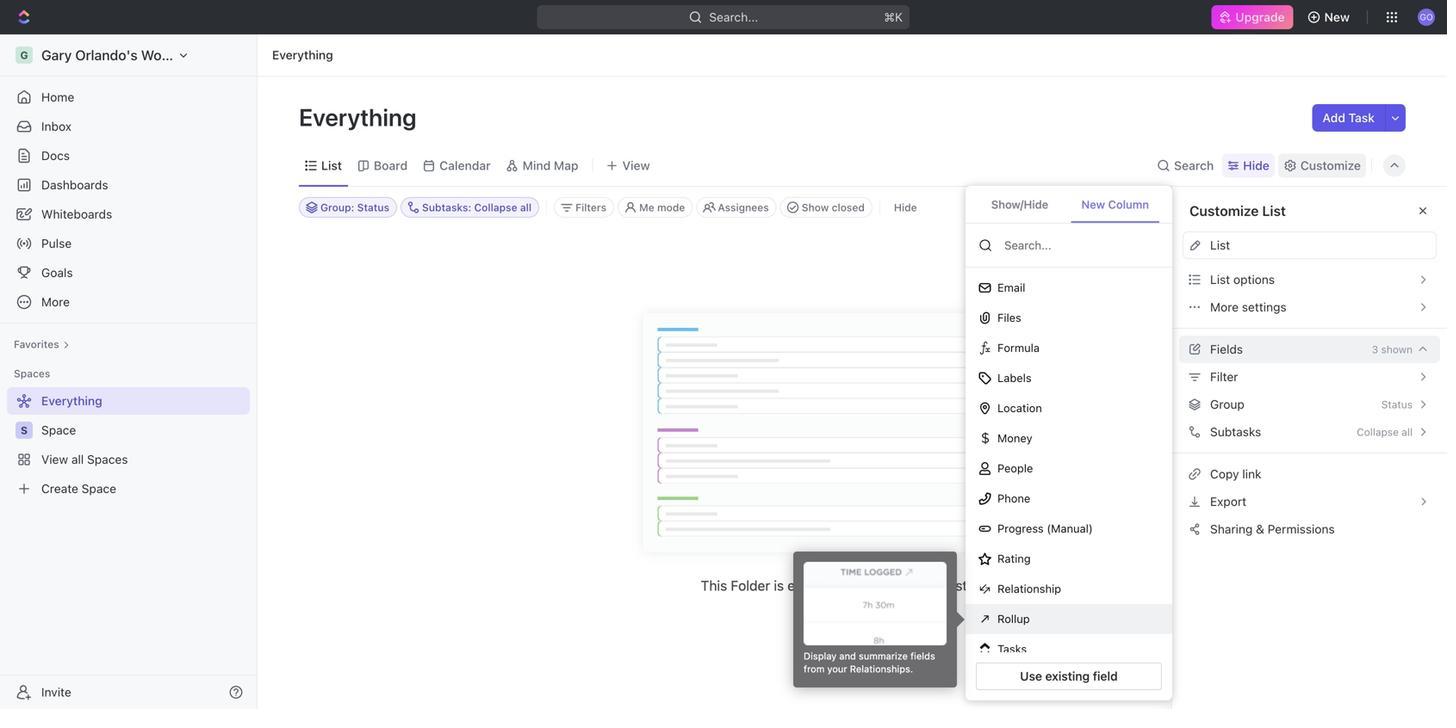 Task type: vqa. For each thing, say whether or not it's contained in the screenshot.
the bottommost Customize
yes



Task type: locate. For each thing, give the bounding box(es) containing it.
0 horizontal spatial space
[[41, 423, 76, 438]]

customize up search tasks... text field
[[1301, 159, 1361, 173]]

all down shown
[[1402, 426, 1413, 439]]

everything link
[[268, 45, 338, 65], [7, 388, 246, 415]]

sharing
[[1210, 522, 1253, 537]]

sharing & permissions button
[[1183, 516, 1437, 544]]

0 vertical spatial space
[[41, 423, 76, 438]]

more inside dropdown button
[[41, 295, 70, 309]]

and
[[839, 651, 856, 663]]

0 vertical spatial everything link
[[268, 45, 338, 65]]

your
[[827, 664, 847, 675]]

view inside view button
[[623, 159, 650, 173]]

1 horizontal spatial spaces
[[87, 453, 128, 467]]

tree
[[7, 388, 250, 503]]

0 horizontal spatial status
[[357, 202, 389, 214]]

1 vertical spatial create
[[834, 578, 875, 594]]

phone
[[998, 493, 1031, 505]]

list link
[[318, 154, 342, 178]]

assignees button
[[696, 197, 777, 218]]

view for view
[[623, 159, 650, 173]]

status
[[357, 202, 389, 214], [1382, 399, 1413, 411]]

group: status
[[320, 202, 389, 214]]

view inside view all spaces link
[[41, 453, 68, 467]]

hide up customize list
[[1243, 159, 1270, 173]]

board
[[374, 159, 408, 173]]

0 horizontal spatial more
[[41, 295, 70, 309]]

view all spaces link
[[7, 446, 246, 474]]

more button
[[7, 289, 250, 316]]

status right group:
[[357, 202, 389, 214]]

location
[[998, 402, 1042, 415]]

0 vertical spatial everything
[[272, 48, 333, 62]]

all up create space
[[71, 453, 84, 467]]

subtasks:
[[422, 202, 471, 214]]

1 horizontal spatial status
[[1382, 399, 1413, 411]]

more for more
[[41, 295, 70, 309]]

view up create space
[[41, 453, 68, 467]]

3 shown
[[1372, 344, 1413, 356]]

0 horizontal spatial create
[[41, 482, 78, 496]]

hide right "closed" at the top right of the page
[[894, 202, 917, 214]]

1 vertical spatial everything link
[[7, 388, 246, 415]]

docs link
[[7, 142, 250, 170]]

1 vertical spatial hide
[[894, 202, 917, 214]]

1 vertical spatial view
[[41, 453, 68, 467]]

1 vertical spatial space
[[82, 482, 116, 496]]

tree containing everything
[[7, 388, 250, 503]]

relationships.
[[850, 664, 913, 675]]

spaces up create space link
[[87, 453, 128, 467]]

view for view all spaces
[[41, 453, 68, 467]]

collapse up copy link button
[[1357, 426, 1399, 439]]

customize
[[1301, 159, 1361, 173], [1190, 203, 1259, 219]]

1 horizontal spatial everything link
[[268, 45, 338, 65]]

me
[[639, 202, 654, 214]]

new inside button
[[1082, 198, 1105, 211]]

tab list
[[966, 186, 1173, 224]]

mode
[[657, 202, 685, 214]]

0 vertical spatial customize
[[1301, 159, 1361, 173]]

new
[[1325, 10, 1350, 24], [1082, 198, 1105, 211]]

all for collapse all
[[1402, 426, 1413, 439]]

dashboards link
[[7, 171, 250, 199]]

fields
[[911, 651, 935, 663]]

create space
[[41, 482, 116, 496]]

filter button
[[1183, 364, 1437, 391]]

mind map link
[[519, 154, 579, 178]]

1 horizontal spatial all
[[520, 202, 532, 214]]

customize inside the customize button
[[1301, 159, 1361, 173]]

docs
[[41, 149, 70, 163]]

new button
[[1301, 3, 1360, 31]]

everything for the rightmost everything link
[[272, 48, 333, 62]]

space right s
[[41, 423, 76, 438]]

2 horizontal spatial all
[[1402, 426, 1413, 439]]

create inside tree
[[41, 482, 78, 496]]

everything inside tree
[[41, 394, 102, 408]]

status up collapse all
[[1382, 399, 1413, 411]]

fields
[[1210, 342, 1243, 357]]

hide inside button
[[894, 202, 917, 214]]

view up me
[[623, 159, 650, 173]]

export button
[[1183, 488, 1437, 516]]

0 horizontal spatial view
[[41, 453, 68, 467]]

from
[[804, 664, 825, 675]]

space down view all spaces
[[82, 482, 116, 496]]

1 horizontal spatial view
[[623, 159, 650, 173]]

all inside sidebar 'navigation'
[[71, 453, 84, 467]]

orlando's
[[75, 47, 138, 63]]

new left column
[[1082, 198, 1105, 211]]

everything for the bottom everything link
[[41, 394, 102, 408]]

filter button
[[1173, 364, 1447, 391]]

0 vertical spatial new
[[1325, 10, 1350, 24]]

calendar
[[440, 159, 491, 173]]

1 vertical spatial all
[[1402, 426, 1413, 439]]

1 horizontal spatial more
[[1210, 300, 1239, 314]]

customize list
[[1190, 203, 1286, 219]]

0 vertical spatial hide
[[1243, 159, 1270, 173]]

1 vertical spatial collapse
[[1357, 426, 1399, 439]]

empty.
[[788, 578, 830, 594]]

⌘k
[[884, 10, 903, 24]]

more down goals
[[41, 295, 70, 309]]

list
[[321, 159, 342, 173], [1262, 203, 1286, 219], [1210, 238, 1230, 252], [1210, 273, 1230, 287], [890, 578, 912, 594]]

add
[[1323, 111, 1346, 125]]

closed
[[832, 202, 865, 214]]

collapse
[[474, 202, 517, 214], [1357, 426, 1399, 439]]

pulse link
[[7, 230, 250, 258]]

use
[[1020, 670, 1042, 684]]

new for new column
[[1082, 198, 1105, 211]]

0 vertical spatial create
[[41, 482, 78, 496]]

folder
[[731, 578, 770, 594]]

1 vertical spatial new
[[1082, 198, 1105, 211]]

0 horizontal spatial hide
[[894, 202, 917, 214]]

view
[[623, 159, 650, 173], [41, 453, 68, 467]]

0 horizontal spatial spaces
[[14, 368, 50, 380]]

tree inside sidebar 'navigation'
[[7, 388, 250, 503]]

settings
[[1242, 300, 1287, 314]]

create down view all spaces
[[41, 482, 78, 496]]

spaces down 'favorites'
[[14, 368, 50, 380]]

1 horizontal spatial new
[[1325, 10, 1350, 24]]

search
[[1174, 159, 1214, 173]]

2 vertical spatial all
[[71, 453, 84, 467]]

0 horizontal spatial collapse
[[474, 202, 517, 214]]

invite
[[41, 686, 71, 700]]

&
[[1256, 522, 1265, 537]]

list options
[[1210, 273, 1275, 287]]

everything
[[272, 48, 333, 62], [299, 103, 422, 131], [41, 394, 102, 408]]

2 vertical spatial everything
[[41, 394, 102, 408]]

0 vertical spatial status
[[357, 202, 389, 214]]

new for new
[[1325, 10, 1350, 24]]

collapse right subtasks:
[[474, 202, 517, 214]]

all down mind
[[520, 202, 532, 214]]

1 vertical spatial spaces
[[87, 453, 128, 467]]

goals link
[[7, 259, 250, 287]]

1 horizontal spatial space
[[82, 482, 116, 496]]

sidebar navigation
[[0, 34, 261, 710]]

gary orlando's workspace, , element
[[16, 47, 33, 64]]

space, , element
[[16, 422, 33, 439]]

1 horizontal spatial customize
[[1301, 159, 1361, 173]]

0 horizontal spatial all
[[71, 453, 84, 467]]

use existing field button
[[976, 663, 1162, 691]]

0 horizontal spatial customize
[[1190, 203, 1259, 219]]

new right upgrade
[[1325, 10, 1350, 24]]

customize down hide dropdown button at right top
[[1190, 203, 1259, 219]]

0 horizontal spatial everything link
[[7, 388, 246, 415]]

whiteboards link
[[7, 201, 250, 228]]

0 horizontal spatial new
[[1082, 198, 1105, 211]]

mind map
[[523, 159, 579, 173]]

0 vertical spatial view
[[623, 159, 650, 173]]

1 horizontal spatial create
[[834, 578, 875, 594]]

files
[[998, 312, 1022, 325]]

create left the a
[[834, 578, 875, 594]]

more inside button
[[1210, 300, 1239, 314]]

list left options
[[1210, 273, 1230, 287]]

1 vertical spatial everything
[[299, 103, 422, 131]]

more down list options
[[1210, 300, 1239, 314]]

Search field
[[1003, 238, 1159, 253]]

subtasks
[[1210, 425, 1262, 439]]

favorites button
[[7, 334, 76, 355]]

group
[[1210, 398, 1245, 412]]

more for more settings
[[1210, 300, 1239, 314]]

all
[[520, 202, 532, 214], [1402, 426, 1413, 439], [71, 453, 84, 467]]

export button
[[1183, 488, 1437, 516]]

1 horizontal spatial hide
[[1243, 159, 1270, 173]]

new inside button
[[1325, 10, 1350, 24]]

1 vertical spatial customize
[[1190, 203, 1259, 219]]

collapse all
[[1357, 426, 1413, 439]]

0 vertical spatial spaces
[[14, 368, 50, 380]]

space link
[[41, 417, 246, 445]]

hide
[[1243, 159, 1270, 173], [894, 202, 917, 214]]

more settings
[[1210, 300, 1287, 314]]

get
[[932, 578, 952, 594]]



Task type: describe. For each thing, give the bounding box(es) containing it.
g
[[20, 49, 28, 61]]

s
[[21, 425, 28, 437]]

labels
[[998, 372, 1032, 385]]

hide button
[[887, 197, 924, 218]]

0 vertical spatial all
[[520, 202, 532, 214]]

1 horizontal spatial collapse
[[1357, 426, 1399, 439]]

customize for customize list
[[1190, 203, 1259, 219]]

rollup
[[998, 613, 1030, 626]]

home link
[[7, 84, 250, 111]]

more settings button
[[1183, 294, 1437, 321]]

space inside 'link'
[[41, 423, 76, 438]]

hide inside dropdown button
[[1243, 159, 1270, 173]]

progress (manual)
[[998, 523, 1093, 536]]

list right the a
[[890, 578, 912, 594]]

search button
[[1152, 154, 1219, 178]]

Search tasks... text field
[[1233, 195, 1405, 221]]

show/hide button
[[979, 188, 1061, 223]]

spaces inside tree
[[87, 453, 128, 467]]

add task button
[[1313, 104, 1385, 132]]

list down customize list
[[1210, 238, 1230, 252]]

to
[[916, 578, 928, 594]]

favorites
[[14, 339, 59, 351]]

upgrade link
[[1212, 5, 1294, 29]]

0 vertical spatial collapse
[[474, 202, 517, 214]]

copy link button
[[1183, 461, 1437, 488]]

options
[[1234, 273, 1275, 287]]

gary orlando's workspace
[[41, 47, 212, 63]]

calendar link
[[436, 154, 491, 178]]

subtasks: collapse all
[[422, 202, 532, 214]]

board link
[[370, 154, 408, 178]]

export
[[1210, 495, 1247, 509]]

filter
[[1210, 370, 1238, 384]]

go button
[[1413, 3, 1440, 31]]

a
[[879, 578, 886, 594]]

list up group:
[[321, 159, 342, 173]]

hide button
[[1223, 154, 1275, 178]]

goals
[[41, 266, 73, 280]]

me mode button
[[618, 197, 693, 218]]

display
[[804, 651, 837, 663]]

list inside button
[[1210, 273, 1230, 287]]

create space link
[[7, 476, 246, 503]]

customize for customize
[[1301, 159, 1361, 173]]

this
[[701, 578, 727, 594]]

pulse
[[41, 236, 72, 251]]

dashboards
[[41, 178, 108, 192]]

all for view all spaces
[[71, 453, 84, 467]]

permissions
[[1268, 522, 1335, 537]]

copy link
[[1210, 467, 1262, 482]]

display and summarize fields from your relationships.
[[804, 651, 935, 675]]

assignees
[[718, 202, 769, 214]]

1 vertical spatial status
[[1382, 399, 1413, 411]]

gary
[[41, 47, 72, 63]]

mind
[[523, 159, 551, 173]]

go
[[1420, 12, 1433, 22]]

filters button
[[554, 197, 614, 218]]

tasks
[[998, 643, 1027, 656]]

email
[[998, 281, 1026, 294]]

people
[[998, 462, 1033, 475]]

(manual)
[[1047, 523, 1093, 536]]

relationship
[[998, 583, 1061, 596]]

add task
[[1323, 111, 1375, 125]]

is
[[774, 578, 784, 594]]

shown
[[1381, 344, 1413, 356]]

existing
[[1046, 670, 1090, 684]]

show closed button
[[780, 197, 873, 218]]

new column button
[[1071, 188, 1160, 223]]

rating
[[998, 553, 1031, 566]]

group:
[[320, 202, 354, 214]]

column
[[1108, 198, 1149, 211]]

filters
[[576, 202, 607, 214]]

map
[[554, 159, 579, 173]]

list options button
[[1183, 266, 1437, 294]]

link
[[1243, 467, 1262, 482]]

list down hide dropdown button at right top
[[1262, 203, 1286, 219]]

tab list containing show/hide
[[966, 186, 1173, 224]]

inbox link
[[7, 113, 250, 140]]

started.
[[956, 578, 1004, 594]]

view all spaces
[[41, 453, 128, 467]]

view button
[[600, 154, 656, 178]]

3
[[1372, 344, 1379, 356]]

progress
[[998, 523, 1044, 536]]

show
[[802, 202, 829, 214]]

task
[[1349, 111, 1375, 125]]

money
[[998, 432, 1033, 445]]

formula
[[998, 342, 1040, 355]]

inbox
[[41, 119, 72, 134]]

copy
[[1210, 467, 1239, 482]]



